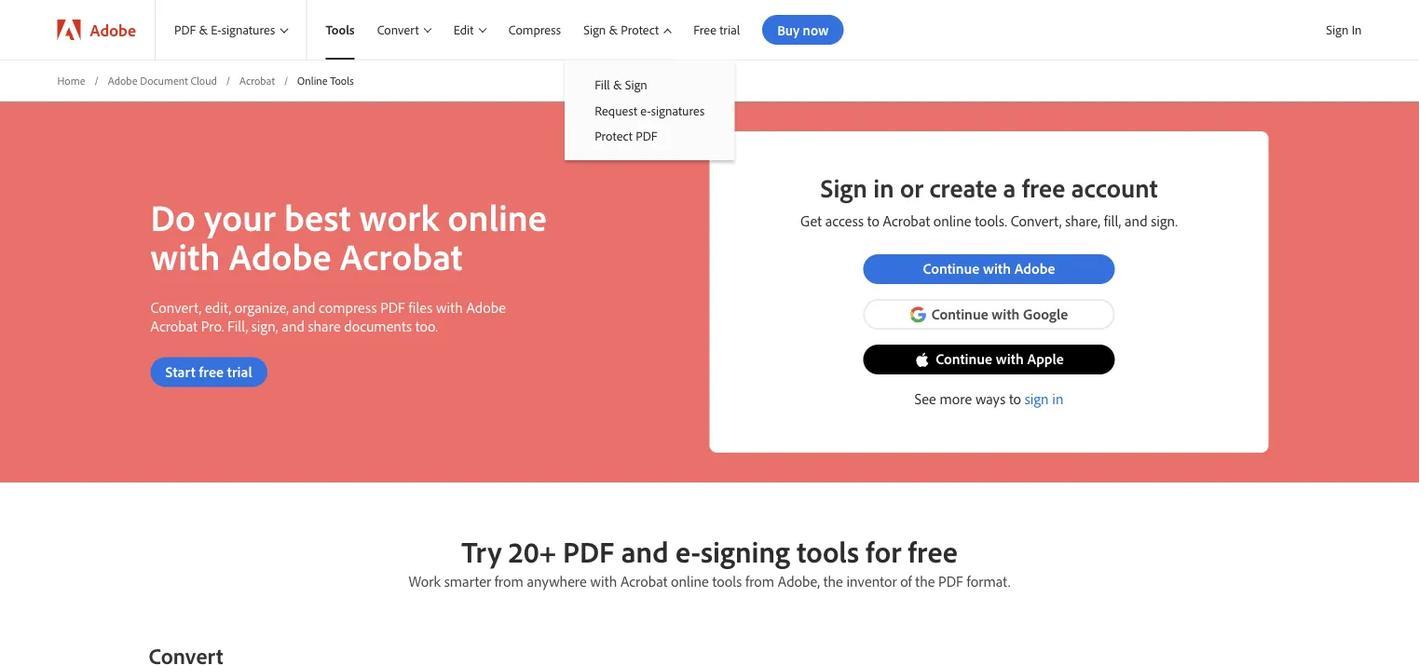 Task type: describe. For each thing, give the bounding box(es) containing it.
continue with apple
[[936, 349, 1064, 368]]

& for sign
[[609, 21, 618, 37]]

cloud
[[191, 73, 217, 87]]

1 from from the left
[[495, 572, 524, 591]]

protect inside group
[[595, 128, 633, 144]]

a
[[1004, 170, 1017, 204]]

acrobat inside sign in or create a free account get access to acrobat online tools. convert, share, fill, and sign.
[[883, 211, 930, 230]]

free trial
[[694, 22, 740, 38]]

compress
[[319, 298, 377, 316]]

continue with google
[[932, 304, 1069, 323]]

or
[[901, 170, 924, 204]]

continue for continue with adobe
[[923, 259, 980, 278]]

fill,
[[228, 316, 248, 335]]

start free trial link
[[151, 357, 267, 387]]

pdf inside dropdown button
[[174, 22, 196, 38]]

acrobat link
[[240, 73, 275, 88]]

1 horizontal spatial tools
[[797, 533, 859, 570]]

your
[[204, 193, 276, 240]]

adobe,
[[778, 572, 820, 591]]

continue for continue with apple
[[936, 349, 993, 368]]

share
[[308, 316, 341, 335]]

adobe left document
[[108, 73, 138, 87]]

sign,
[[252, 316, 278, 335]]

request e-signatures
[[595, 102, 705, 118]]

convert, inside convert, edit, organize, and compress pdf files with adobe acrobat pro. fill, sign, and share documents too.
[[151, 298, 202, 316]]

documents
[[344, 316, 412, 335]]

continue with adobe
[[923, 259, 1056, 278]]

pdf & e-signatures
[[174, 22, 275, 38]]

free inside sign in or create a free account get access to acrobat online tools. convert, share, fill, and sign.
[[1023, 170, 1066, 204]]

online
[[297, 73, 328, 87]]

protect pdf
[[595, 128, 658, 144]]

start
[[165, 362, 196, 381]]

pdf & e-signatures button
[[156, 0, 306, 60]]

try 20+ pdf and e-signing tools for free work smarter from anywhere with acrobat online tools from adobe, the inventor of the pdf format.
[[409, 533, 1011, 591]]

see more ways to sign in
[[915, 389, 1064, 408]]

online inside do your best work online with adobe acrobat
[[448, 193, 547, 240]]

too.
[[416, 316, 438, 335]]

online inside try 20+ pdf and e-signing tools for free work smarter from anywhere with acrobat online tools from adobe, the inventor of the pdf format.
[[671, 572, 709, 591]]

1 vertical spatial tools
[[330, 73, 354, 87]]

acrobat inside try 20+ pdf and e-signing tools for free work smarter from anywhere with acrobat online tools from adobe, the inventor of the pdf format.
[[621, 572, 668, 591]]

request
[[595, 102, 638, 118]]

online inside sign in or create a free account get access to acrobat online tools. convert, share, fill, and sign.
[[934, 211, 972, 230]]

try
[[462, 533, 502, 570]]

fill
[[595, 76, 610, 93]]

of
[[901, 572, 912, 591]]

for
[[866, 533, 902, 570]]

protect pdf link
[[565, 123, 735, 149]]

continue for continue with google
[[932, 304, 989, 323]]

2 the from the left
[[916, 572, 935, 591]]

format.
[[967, 572, 1011, 591]]

fill & sign
[[595, 76, 648, 93]]

edit
[[454, 21, 474, 37]]

continue with adobe link
[[864, 254, 1115, 284]]

1 the from the left
[[824, 572, 843, 591]]

convert button
[[359, 0, 435, 60]]

signing
[[701, 533, 790, 570]]

sign.
[[1151, 211, 1178, 230]]

organize,
[[235, 298, 289, 316]]

with inside convert, edit, organize, and compress pdf files with adobe acrobat pro. fill, sign, and share documents too.
[[436, 298, 463, 316]]

apple
[[1028, 349, 1064, 368]]

tools.
[[975, 211, 1008, 230]]

convert
[[377, 21, 419, 37]]

with inside continue with google link
[[992, 304, 1020, 323]]

continue with apple link
[[864, 345, 1115, 375]]

share,
[[1066, 211, 1101, 230]]

compress link
[[490, 0, 565, 60]]

files
[[409, 298, 433, 316]]

request e-signatures link
[[565, 98, 735, 123]]

group containing fill & sign
[[565, 60, 735, 160]]

convert, inside sign in or create a free account get access to acrobat online tools. convert, share, fill, and sign.
[[1011, 211, 1062, 230]]

tools inside the 'tools' 'link'
[[326, 22, 355, 38]]

see
[[915, 389, 937, 408]]



Task type: vqa. For each thing, say whether or not it's contained in the screenshot.
tos
no



Task type: locate. For each thing, give the bounding box(es) containing it.
0 vertical spatial signatures
[[222, 22, 275, 38]]

document
[[140, 73, 188, 87]]

convert, left edit,
[[151, 298, 202, 316]]

group
[[565, 60, 735, 160]]

with up edit,
[[151, 232, 220, 279]]

the right of
[[916, 572, 935, 591]]

tools up 'online tools'
[[326, 22, 355, 38]]

continue up more in the bottom of the page
[[936, 349, 993, 368]]

adobe up adobe document cloud
[[90, 19, 136, 40]]

free
[[1023, 170, 1066, 204], [199, 362, 224, 381], [909, 533, 958, 570]]

acrobat down or
[[883, 211, 930, 230]]

adobe right too.
[[466, 298, 506, 316]]

&
[[609, 21, 618, 37], [199, 22, 208, 38], [613, 76, 622, 93]]

free right a
[[1023, 170, 1066, 204]]

with inside do your best work online with adobe acrobat
[[151, 232, 220, 279]]

1 horizontal spatial convert,
[[1011, 211, 1062, 230]]

sign for &
[[584, 21, 606, 37]]

from down signing
[[746, 572, 775, 591]]

online tools
[[297, 73, 354, 87]]

the right adobe,
[[824, 572, 843, 591]]

compress
[[509, 21, 561, 37]]

tools up adobe,
[[797, 533, 859, 570]]

1 horizontal spatial e-
[[676, 533, 701, 570]]

& left e-
[[199, 22, 208, 38]]

1 vertical spatial e-
[[676, 533, 701, 570]]

sign inside button
[[1327, 21, 1349, 38]]

adobe up google
[[1015, 259, 1056, 278]]

from down 20+
[[495, 572, 524, 591]]

0 horizontal spatial tools
[[713, 572, 742, 591]]

from
[[495, 572, 524, 591], [746, 572, 775, 591]]

acrobat inside do your best work online with adobe acrobat
[[340, 232, 463, 279]]

fill,
[[1104, 211, 1122, 230]]

pro.
[[201, 316, 224, 335]]

convert, down a
[[1011, 211, 1062, 230]]

the
[[824, 572, 843, 591], [916, 572, 935, 591]]

in left or
[[874, 170, 895, 204]]

1 horizontal spatial the
[[916, 572, 935, 591]]

tools
[[326, 22, 355, 38], [330, 73, 354, 87]]

free right start
[[199, 362, 224, 381]]

pdf
[[174, 22, 196, 38], [636, 128, 658, 144], [380, 298, 405, 316], [563, 533, 615, 570], [939, 572, 964, 591]]

smarter
[[444, 572, 491, 591]]

trial down fill,
[[227, 362, 252, 381]]

0 horizontal spatial free
[[199, 362, 224, 381]]

more
[[940, 389, 972, 408]]

1 vertical spatial convert,
[[151, 298, 202, 316]]

pdf left e-
[[174, 22, 196, 38]]

acrobat
[[240, 73, 275, 87], [883, 211, 930, 230], [340, 232, 463, 279], [151, 316, 198, 335], [621, 572, 668, 591]]

with left "apple"
[[996, 349, 1024, 368]]

fill & sign link
[[565, 72, 735, 98]]

work
[[409, 572, 441, 591]]

start free trial
[[165, 362, 252, 381]]

e-
[[641, 102, 651, 118], [676, 533, 701, 570]]

acrobat left the pro.
[[151, 316, 198, 335]]

continue
[[923, 259, 980, 278], [932, 304, 989, 323], [936, 349, 993, 368]]

1 vertical spatial to
[[1010, 389, 1022, 408]]

e- inside try 20+ pdf and e-signing tools for free work smarter from anywhere with acrobat online tools from adobe, the inventor of the pdf format.
[[676, 533, 701, 570]]

home link
[[57, 73, 85, 88]]

1 vertical spatial free
[[199, 362, 224, 381]]

sign up fill
[[584, 21, 606, 37]]

0 vertical spatial tools
[[326, 22, 355, 38]]

sign
[[584, 21, 606, 37], [1327, 21, 1349, 38], [625, 76, 648, 93], [821, 170, 868, 204]]

and inside sign in or create a free account get access to acrobat online tools. convert, share, fill, and sign.
[[1125, 211, 1148, 230]]

in right sign
[[1053, 389, 1064, 408]]

in
[[1352, 21, 1362, 38]]

0 vertical spatial protect
[[621, 21, 659, 37]]

sign & protect
[[584, 21, 659, 37]]

edit,
[[205, 298, 231, 316]]

sign inside sign in or create a free account get access to acrobat online tools. convert, share, fill, and sign.
[[821, 170, 868, 204]]

inventor
[[847, 572, 897, 591]]

0 vertical spatial free
[[1023, 170, 1066, 204]]

2 horizontal spatial free
[[1023, 170, 1066, 204]]

sign in
[[1327, 21, 1362, 38]]

acrobat inside convert, edit, organize, and compress pdf files with adobe acrobat pro. fill, sign, and share documents too.
[[151, 316, 198, 335]]

0 vertical spatial continue
[[923, 259, 980, 278]]

pdf down request e-signatures link
[[636, 128, 658, 144]]

create
[[930, 170, 998, 204]]

convert, edit, organize, and compress pdf files with adobe acrobat pro. fill, sign, and share documents too.
[[151, 298, 506, 335]]

continue inside continue with adobe link
[[923, 259, 980, 278]]

signatures
[[222, 22, 275, 38], [651, 102, 705, 118]]

signatures inside dropdown button
[[222, 22, 275, 38]]

1 vertical spatial signatures
[[651, 102, 705, 118]]

0 vertical spatial tools
[[797, 533, 859, 570]]

& for pdf
[[199, 22, 208, 38]]

to inside sign in or create a free account get access to acrobat online tools. convert, share, fill, and sign.
[[868, 211, 880, 230]]

2 vertical spatial continue
[[936, 349, 993, 368]]

free
[[694, 22, 717, 38]]

home
[[57, 73, 85, 87]]

sign in button
[[1323, 14, 1366, 46]]

20+
[[509, 533, 556, 570]]

1 vertical spatial tools
[[713, 572, 742, 591]]

1 horizontal spatial trial
[[720, 22, 740, 38]]

e-
[[211, 22, 222, 38]]

sign in or create a free account get access to acrobat online tools. convert, share, fill, and sign.
[[801, 170, 1178, 230]]

work
[[360, 193, 440, 240]]

free up of
[[909, 533, 958, 570]]

0 vertical spatial to
[[868, 211, 880, 230]]

with
[[151, 232, 220, 279], [983, 259, 1011, 278], [436, 298, 463, 316], [992, 304, 1020, 323], [996, 349, 1024, 368], [591, 572, 617, 591]]

1 vertical spatial protect
[[595, 128, 633, 144]]

best
[[284, 193, 351, 240]]

with inside continue with apple 'link'
[[996, 349, 1024, 368]]

& for fill
[[613, 76, 622, 93]]

google
[[1024, 304, 1069, 323]]

pdf up anywhere
[[563, 533, 615, 570]]

acrobat right anywhere
[[621, 572, 668, 591]]

0 horizontal spatial in
[[874, 170, 895, 204]]

sign for in
[[821, 170, 868, 204]]

sign left in
[[1327, 21, 1349, 38]]

protect up fill & sign link on the top of page
[[621, 21, 659, 37]]

convert,
[[1011, 211, 1062, 230], [151, 298, 202, 316]]

0 horizontal spatial the
[[824, 572, 843, 591]]

with right files
[[436, 298, 463, 316]]

0 horizontal spatial convert,
[[151, 298, 202, 316]]

continue with google link
[[864, 299, 1115, 330]]

sign up request e-signatures
[[625, 76, 648, 93]]

sign & protect button
[[565, 0, 675, 60]]

& up 'fill & sign'
[[609, 21, 618, 37]]

to left sign
[[1010, 389, 1022, 408]]

adobe document cloud
[[108, 73, 217, 87]]

0 horizontal spatial signatures
[[222, 22, 275, 38]]

acrobat up files
[[340, 232, 463, 279]]

tools right online
[[330, 73, 354, 87]]

sign inside group
[[625, 76, 648, 93]]

and inside try 20+ pdf and e-signing tools for free work smarter from anywhere with acrobat online tools from adobe, the inventor of the pdf format.
[[621, 533, 669, 570]]

pdf inside convert, edit, organize, and compress pdf files with adobe acrobat pro. fill, sign, and share documents too.
[[380, 298, 405, 316]]

continue inside continue with apple 'link'
[[936, 349, 993, 368]]

0 horizontal spatial e-
[[641, 102, 651, 118]]

adobe inside convert, edit, organize, and compress pdf files with adobe acrobat pro. fill, sign, and share documents too.
[[466, 298, 506, 316]]

2 vertical spatial free
[[909, 533, 958, 570]]

signatures down fill & sign link on the top of page
[[651, 102, 705, 118]]

pdf left files
[[380, 298, 405, 316]]

2 horizontal spatial online
[[934, 211, 972, 230]]

with left google
[[992, 304, 1020, 323]]

anywhere
[[527, 572, 587, 591]]

in inside sign in or create a free account get access to acrobat online tools. convert, share, fill, and sign.
[[874, 170, 895, 204]]

in
[[874, 170, 895, 204], [1053, 389, 1064, 408]]

protect
[[621, 21, 659, 37], [595, 128, 633, 144]]

continue inside continue with google link
[[932, 304, 989, 323]]

0 horizontal spatial to
[[868, 211, 880, 230]]

sign for in
[[1327, 21, 1349, 38]]

and
[[1125, 211, 1148, 230], [293, 298, 315, 316], [282, 316, 305, 335], [621, 533, 669, 570]]

continue up continue with google link
[[923, 259, 980, 278]]

0 horizontal spatial online
[[448, 193, 547, 240]]

1 horizontal spatial from
[[746, 572, 775, 591]]

1 horizontal spatial to
[[1010, 389, 1022, 408]]

& right fill
[[613, 76, 622, 93]]

trial right free
[[720, 22, 740, 38]]

with right anywhere
[[591, 572, 617, 591]]

free trial link
[[675, 0, 744, 60]]

pdf left format.
[[939, 572, 964, 591]]

sign in link
[[1025, 389, 1064, 408]]

sign inside dropdown button
[[584, 21, 606, 37]]

online
[[448, 193, 547, 240], [934, 211, 972, 230], [671, 572, 709, 591]]

with inside try 20+ pdf and e-signing tools for free work smarter from anywhere with acrobat online tools from adobe, the inventor of the pdf format.
[[591, 572, 617, 591]]

0 vertical spatial convert,
[[1011, 211, 1062, 230]]

0 vertical spatial in
[[874, 170, 895, 204]]

0 vertical spatial e-
[[641, 102, 651, 118]]

tools down signing
[[713, 572, 742, 591]]

1 horizontal spatial in
[[1053, 389, 1064, 408]]

access
[[826, 211, 864, 230]]

protect inside dropdown button
[[621, 21, 659, 37]]

0 horizontal spatial from
[[495, 572, 524, 591]]

to
[[868, 211, 880, 230], [1010, 389, 1022, 408]]

get
[[801, 211, 822, 230]]

acrobat right "cloud" at the left of the page
[[240, 73, 275, 87]]

0 vertical spatial trial
[[720, 22, 740, 38]]

ways
[[976, 389, 1006, 408]]

0 horizontal spatial trial
[[227, 362, 252, 381]]

1 vertical spatial trial
[[227, 362, 252, 381]]

sign
[[1025, 389, 1049, 408]]

adobe inside do your best work online with adobe acrobat
[[229, 232, 331, 279]]

continue down continue with adobe link
[[932, 304, 989, 323]]

tools link
[[307, 0, 359, 60]]

trial
[[720, 22, 740, 38], [227, 362, 252, 381]]

2 from from the left
[[746, 572, 775, 591]]

with inside continue with adobe link
[[983, 259, 1011, 278]]

sign up access
[[821, 170, 868, 204]]

edit button
[[435, 0, 490, 60]]

1 vertical spatial in
[[1053, 389, 1064, 408]]

account
[[1072, 170, 1158, 204]]

to right access
[[868, 211, 880, 230]]

adobe document cloud link
[[108, 73, 217, 88]]

free inside try 20+ pdf and e-signing tools for free work smarter from anywhere with acrobat online tools from adobe, the inventor of the pdf format.
[[909, 533, 958, 570]]

adobe link
[[39, 0, 155, 60]]

signatures up acrobat link
[[222, 22, 275, 38]]

do your best work online with adobe acrobat
[[151, 193, 547, 279]]

protect down "request"
[[595, 128, 633, 144]]

1 vertical spatial continue
[[932, 304, 989, 323]]

with up continue with google
[[983, 259, 1011, 278]]

1 horizontal spatial free
[[909, 533, 958, 570]]

adobe up organize,
[[229, 232, 331, 279]]

1 horizontal spatial signatures
[[651, 102, 705, 118]]

1 horizontal spatial online
[[671, 572, 709, 591]]

do
[[151, 193, 196, 240]]



